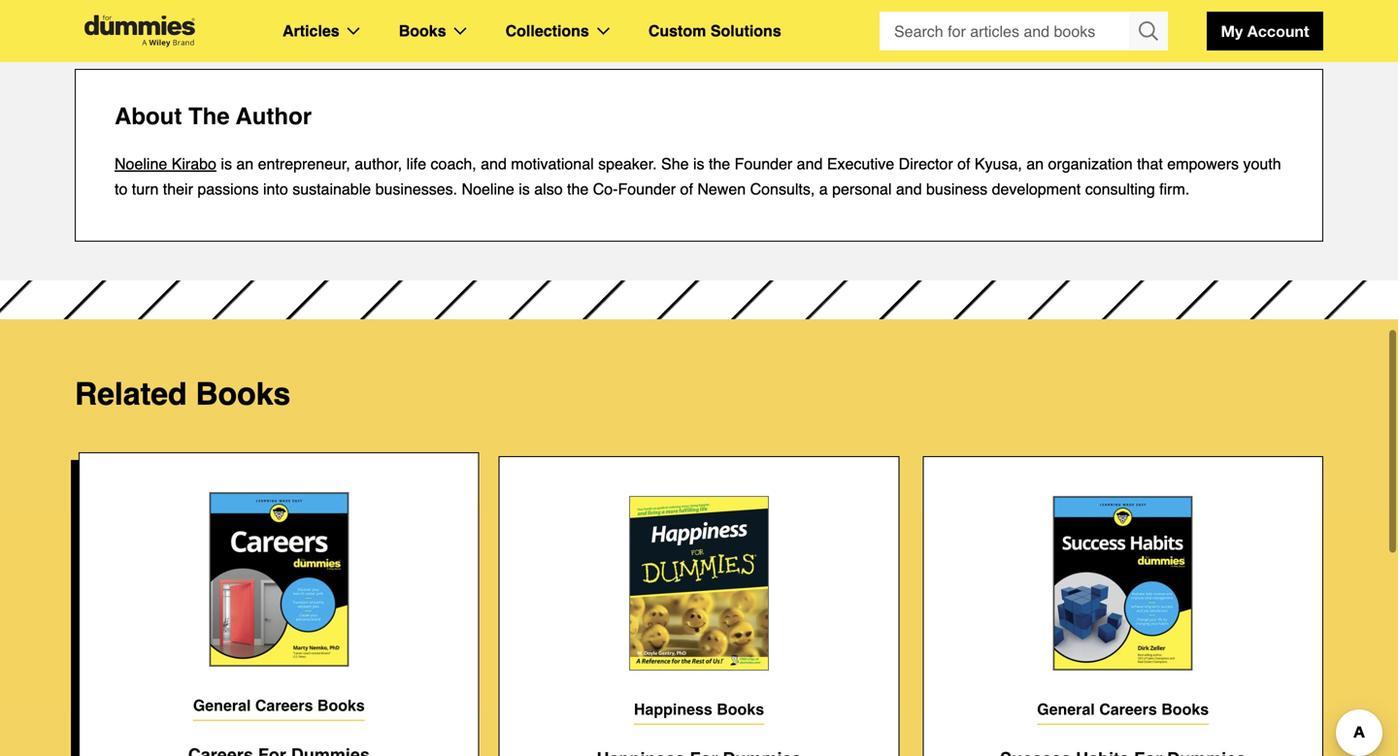Task type: locate. For each thing, give the bounding box(es) containing it.
noeline up turn
[[115, 155, 167, 173]]

0 vertical spatial founder
[[735, 155, 793, 173]]

0 horizontal spatial an
[[236, 155, 254, 173]]

and down director
[[897, 180, 922, 198]]

is
[[221, 155, 232, 173], [694, 155, 705, 173], [519, 180, 530, 198]]

founder up 'consults,'
[[735, 155, 793, 173]]

0 horizontal spatial general careers books
[[193, 697, 365, 715]]

solutions
[[711, 22, 782, 40]]

open collections list image
[[597, 27, 610, 35]]

founder
[[735, 155, 793, 173], [618, 180, 676, 198]]

an
[[236, 155, 254, 173], [1027, 155, 1044, 173]]

empowers
[[1168, 155, 1240, 173]]

of down she
[[681, 180, 693, 198]]

1 horizontal spatial an
[[1027, 155, 1044, 173]]

the
[[188, 103, 230, 130]]

founder down speaker. on the left top of the page
[[618, 180, 676, 198]]

a
[[820, 180, 828, 198]]

noeline inside is an entrepreneur, author, life coach, and motivational speaker. she is the founder and executive director of kyusa, an organization that empowers youth to turn their passions into sustainable businesses. noeline is also the co-founder of newen consults, a personal and business development consulting firm.
[[462, 180, 515, 198]]

the left co-
[[567, 180, 589, 198]]

collections
[[506, 22, 589, 40]]

general careers books link
[[79, 453, 480, 757], [923, 457, 1324, 757]]

an up development
[[1027, 155, 1044, 173]]

businesses.
[[376, 180, 458, 198]]

general careers books
[[193, 697, 365, 715], [1038, 701, 1210, 719]]

co-
[[593, 180, 618, 198]]

careers
[[255, 697, 313, 715], [1100, 701, 1158, 719]]

consulting
[[1086, 180, 1156, 198]]

general
[[193, 697, 251, 715], [1038, 701, 1096, 719]]

related books
[[75, 376, 291, 412]]

noeline down coach,
[[462, 180, 515, 198]]

passions
[[198, 180, 259, 198]]

is left also
[[519, 180, 530, 198]]

and up the a
[[797, 155, 823, 173]]

sustainable
[[293, 180, 371, 198]]

1 vertical spatial the
[[567, 180, 589, 198]]

noeline kirabo
[[115, 155, 217, 173]]

the up newen
[[709, 155, 731, 173]]

and
[[481, 155, 507, 173], [797, 155, 823, 173], [897, 180, 922, 198]]

the
[[709, 155, 731, 173], [567, 180, 589, 198]]

related
[[75, 376, 187, 412]]

1 horizontal spatial founder
[[735, 155, 793, 173]]

and right coach,
[[481, 155, 507, 173]]

happiness books
[[634, 701, 765, 719]]

0 horizontal spatial the
[[567, 180, 589, 198]]

custom
[[649, 22, 707, 40]]

books
[[399, 22, 446, 40], [196, 376, 291, 412], [318, 697, 365, 715], [717, 701, 765, 719], [1162, 701, 1210, 719]]

0 horizontal spatial of
[[681, 180, 693, 198]]

1 horizontal spatial of
[[958, 155, 971, 173]]

open article categories image
[[347, 27, 360, 35]]

1 vertical spatial of
[[681, 180, 693, 198]]

1 vertical spatial noeline
[[462, 180, 515, 198]]

0 vertical spatial noeline
[[115, 155, 167, 173]]

consults,
[[750, 180, 815, 198]]

account
[[1248, 22, 1310, 40]]

an up the passions
[[236, 155, 254, 173]]

turn
[[132, 180, 159, 198]]

0 horizontal spatial general
[[193, 697, 251, 715]]

noeline
[[115, 155, 167, 173], [462, 180, 515, 198]]

business
[[927, 180, 988, 198]]

1 horizontal spatial the
[[709, 155, 731, 173]]

entrepreneur,
[[258, 155, 351, 173]]

1 an from the left
[[236, 155, 254, 173]]

of
[[958, 155, 971, 173], [681, 180, 693, 198]]

of up business
[[958, 155, 971, 173]]

my account link
[[1207, 12, 1324, 51]]

is up the passions
[[221, 155, 232, 173]]

1 horizontal spatial noeline
[[462, 180, 515, 198]]

0 vertical spatial of
[[958, 155, 971, 173]]

is right she
[[694, 155, 705, 173]]

0 horizontal spatial founder
[[618, 180, 676, 198]]

1 horizontal spatial general careers books link
[[923, 457, 1324, 757]]

author
[[236, 103, 312, 130]]

0 horizontal spatial noeline
[[115, 155, 167, 173]]

1 horizontal spatial general
[[1038, 701, 1096, 719]]

also
[[535, 180, 563, 198]]

1 horizontal spatial general careers books
[[1038, 701, 1210, 719]]

group
[[880, 12, 1169, 51]]



Task type: describe. For each thing, give the bounding box(es) containing it.
happiness books link
[[499, 457, 900, 757]]

that
[[1138, 155, 1164, 173]]

0 horizontal spatial careers
[[255, 697, 313, 715]]

organization
[[1049, 155, 1133, 173]]

2 horizontal spatial and
[[897, 180, 922, 198]]

executive
[[827, 155, 895, 173]]

0 horizontal spatial and
[[481, 155, 507, 173]]

director
[[899, 155, 954, 173]]

newen
[[698, 180, 746, 198]]

happiness
[[634, 701, 713, 719]]

coach,
[[431, 155, 477, 173]]

motivational
[[511, 155, 594, 173]]

their
[[163, 180, 193, 198]]

my account
[[1222, 22, 1310, 40]]

about the author
[[115, 103, 312, 130]]

noeline kirabo link
[[115, 155, 217, 173]]

to
[[115, 180, 128, 198]]

she
[[662, 155, 689, 173]]

general careers books for the right general careers books link
[[1038, 701, 1210, 719]]

my
[[1222, 22, 1244, 40]]

kyusa,
[[975, 155, 1023, 173]]

author,
[[355, 155, 402, 173]]

into
[[263, 180, 288, 198]]

1 horizontal spatial careers
[[1100, 701, 1158, 719]]

about
[[115, 103, 182, 130]]

close this dialog image
[[1370, 678, 1389, 697]]

logo image
[[75, 15, 205, 47]]

firm.
[[1160, 180, 1190, 198]]

open book categories image
[[454, 27, 467, 35]]

kirabo
[[172, 155, 217, 173]]

is an entrepreneur, author, life coach, and motivational speaker. she is the founder and executive director of kyusa, an organization that empowers youth to turn their passions into sustainable businesses. noeline is also the co-founder of newen consults, a personal and business development consulting firm.
[[115, 155, 1282, 198]]

life
[[407, 155, 427, 173]]

development
[[992, 180, 1081, 198]]

custom solutions link
[[649, 18, 782, 44]]

1 horizontal spatial and
[[797, 155, 823, 173]]

articles
[[283, 22, 340, 40]]

custom solutions
[[649, 22, 782, 40]]

1 horizontal spatial is
[[519, 180, 530, 198]]

youth
[[1244, 155, 1282, 173]]

general for the right general careers books link
[[1038, 701, 1096, 719]]

1 vertical spatial founder
[[618, 180, 676, 198]]

2 horizontal spatial is
[[694, 155, 705, 173]]

personal
[[833, 180, 892, 198]]

0 horizontal spatial is
[[221, 155, 232, 173]]

general careers books for general careers books link to the left
[[193, 697, 365, 715]]

0 horizontal spatial general careers books link
[[79, 453, 480, 757]]

Search for articles and books text field
[[880, 12, 1132, 51]]

speaker.
[[598, 155, 657, 173]]

0 vertical spatial the
[[709, 155, 731, 173]]

general for general careers books link to the left
[[193, 697, 251, 715]]

2 an from the left
[[1027, 155, 1044, 173]]



Task type: vqa. For each thing, say whether or not it's contained in the screenshot.
gates
no



